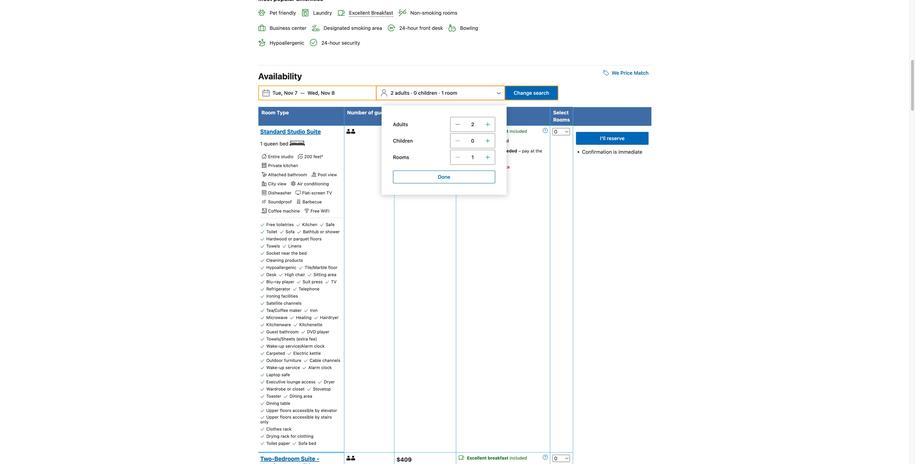 Task type: locate. For each thing, give the bounding box(es) containing it.
rooms down children
[[393, 154, 409, 160]]

or up linens
[[288, 236, 292, 241]]

suite left - at the left bottom of page
[[301, 456, 316, 462]]

by left stairs
[[315, 415, 320, 420]]

0 vertical spatial free
[[311, 209, 320, 214]]

friendly
[[279, 10, 296, 16]]

1 horizontal spatial free
[[311, 209, 320, 214]]

1 included from the top
[[510, 129, 527, 134]]

clock down cable channels
[[321, 365, 332, 370]]

1 vertical spatial by
[[315, 415, 320, 420]]

the
[[536, 148, 543, 153], [292, 251, 298, 256]]

2 adults · 0 children · 1 room
[[391, 90, 458, 96]]

1 horizontal spatial 0
[[471, 138, 475, 144]]

accessible inside upper floors accessible by stairs only
[[293, 415, 314, 420]]

1 vertical spatial tv
[[331, 279, 337, 284]]

0 vertical spatial bed
[[280, 141, 289, 147]]

wed, nov 8 button
[[305, 87, 338, 99]]

1 excellent breakfast included from the top
[[467, 129, 527, 134]]

view for city view
[[278, 181, 287, 186]]

1 vertical spatial free
[[267, 222, 275, 227]]

bed down linens
[[299, 251, 307, 256]]

0 horizontal spatial 0
[[414, 90, 417, 96]]

hour left the 'front'
[[408, 25, 418, 31]]

wardrobe or closet
[[267, 387, 305, 392]]

0 horizontal spatial player
[[282, 279, 295, 284]]

wake- up carpeted
[[267, 344, 279, 349]]

tv right screen
[[327, 190, 332, 195]]

2 vertical spatial floors
[[280, 415, 292, 420]]

area down "breakfast"
[[372, 25, 382, 31]]

1 vertical spatial more details on meals and payment options image
[[543, 455, 548, 460]]

• left the only
[[461, 164, 463, 169]]

up down "outdoor furniture"
[[279, 365, 285, 370]]

bathroom
[[288, 172, 307, 177], [280, 329, 299, 334]]

0 vertical spatial •
[[461, 138, 463, 144]]

alarm
[[309, 365, 320, 370]]

free
[[311, 209, 320, 214], [267, 222, 275, 227]]

2 left adults
[[391, 90, 394, 96]]

0 vertical spatial sofa
[[286, 229, 295, 234]]

non-
[[411, 10, 422, 16]]

0 vertical spatial or
[[320, 229, 324, 234]]

0 horizontal spatial 2
[[391, 90, 394, 96]]

safe
[[326, 222, 335, 227]]

hour down designated
[[330, 40, 341, 46]]

bathroom up "towels/sheets (extra fee)"
[[280, 329, 299, 334]]

upper floors accessible by elevator
[[267, 408, 337, 413]]

1 horizontal spatial ·
[[439, 90, 440, 96]]

2 vertical spatial excellent
[[467, 456, 487, 461]]

2 toilet from the top
[[267, 441, 277, 446]]

match
[[634, 70, 649, 76]]

1 left queen
[[260, 141, 263, 147]]

nov left 7
[[284, 90, 294, 96]]

1 vertical spatial accessible
[[293, 415, 314, 420]]

0 horizontal spatial 24-
[[322, 40, 330, 46]]

accessible for elevator
[[293, 408, 314, 413]]

free down barbecue
[[311, 209, 320, 214]]

1 vertical spatial sofa
[[299, 441, 308, 446]]

tv down sitting area at the bottom left of page
[[331, 279, 337, 284]]

1 vertical spatial area
[[328, 272, 337, 277]]

toiletries
[[277, 222, 294, 227]]

0 horizontal spatial hour
[[330, 40, 341, 46]]

1 vertical spatial toilet
[[267, 441, 277, 446]]

confirmation
[[582, 149, 612, 155]]

dvd player
[[307, 329, 330, 334]]

2 by from the top
[[315, 415, 320, 420]]

drying
[[267, 434, 280, 439]]

1 toilet from the top
[[267, 229, 277, 234]]

0 vertical spatial up
[[279, 344, 285, 349]]

1 horizontal spatial the
[[536, 148, 543, 153]]

toilet paper
[[267, 441, 290, 446]]

dining down the toaster
[[267, 401, 279, 406]]

total cost to cancel
[[467, 138, 509, 143]]

sofa down clothing
[[299, 441, 308, 446]]

desk
[[267, 272, 277, 277]]

0 horizontal spatial nov
[[284, 90, 294, 96]]

the down linens
[[292, 251, 298, 256]]

1 horizontal spatial area
[[328, 272, 337, 277]]

0 horizontal spatial sofa
[[286, 229, 295, 234]]

sofa up hardwood or parquet floors
[[286, 229, 295, 234]]

more details on meals and payment options image
[[543, 128, 548, 133], [543, 455, 548, 460]]

clock up 'kettle'
[[314, 344, 325, 349]]

telephone
[[299, 287, 320, 292]]

0 horizontal spatial area
[[304, 394, 312, 399]]

1 vertical spatial suite
[[301, 456, 316, 462]]

1 vertical spatial floors
[[280, 408, 292, 413]]

1 horizontal spatial 2
[[472, 121, 475, 127]]

1 accessible from the top
[[293, 408, 314, 413]]

1 by from the top
[[315, 408, 320, 413]]

1 vertical spatial hypoallergenic
[[267, 265, 297, 270]]

dining area
[[290, 394, 312, 399]]

free down coffee at the left top of page
[[267, 222, 275, 227]]

accessible for stairs
[[293, 415, 314, 420]]

rack up paper
[[281, 434, 290, 439]]

1 vertical spatial bathroom
[[280, 329, 299, 334]]

queen
[[264, 141, 278, 147]]

rack up drying rack for clothing
[[283, 427, 292, 432]]

0 vertical spatial wake-
[[267, 344, 279, 349]]

view right pool
[[328, 172, 337, 177]]

no prepayment needed
[[467, 148, 518, 153]]

2 up from the top
[[279, 365, 285, 370]]

smoking up desk
[[422, 10, 442, 16]]

products
[[285, 258, 303, 263]]

upper up clothes
[[267, 415, 279, 420]]

7
[[295, 90, 298, 96]]

2 for 2 adults · 0 children · 1 room
[[391, 90, 394, 96]]

–
[[519, 148, 521, 153]]

0 vertical spatial bathroom
[[288, 172, 307, 177]]

screen
[[312, 190, 325, 195]]

accessible up upper floors accessible by stairs only
[[293, 408, 314, 413]]

coffee
[[268, 209, 282, 214]]

smoking for designated
[[351, 25, 371, 31]]

1 vertical spatial dining
[[267, 401, 279, 406]]

1 horizontal spatial 24-
[[400, 25, 408, 31]]

1 horizontal spatial dining
[[290, 394, 303, 399]]

select rooms
[[554, 110, 570, 123]]

upper for upper floors accessible by stairs only
[[267, 415, 279, 420]]

1 vertical spatial rack
[[281, 434, 290, 439]]

2 vertical spatial or
[[287, 387, 291, 392]]

toilet up hardwood
[[267, 229, 277, 234]]

1 horizontal spatial hour
[[408, 25, 418, 31]]

0 horizontal spatial smoking
[[351, 25, 371, 31]]

1 nov from the left
[[284, 90, 294, 96]]

1 horizontal spatial player
[[317, 329, 330, 334]]

0 vertical spatial excellent breakfast included
[[467, 129, 527, 134]]

floors up clothes rack
[[280, 415, 292, 420]]

·
[[411, 90, 413, 96], [439, 90, 440, 96]]

up
[[279, 344, 285, 349], [279, 365, 285, 370]]

1 upper from the top
[[267, 408, 279, 413]]

designated smoking area
[[324, 25, 382, 31]]

dryer
[[324, 380, 335, 385]]

standard
[[260, 128, 286, 135]]

floors for upper floors accessible by stairs only
[[280, 415, 292, 420]]

children
[[393, 138, 413, 144]]

the right at
[[536, 148, 543, 153]]

1 more details on meals and payment options image from the top
[[543, 128, 548, 133]]

1 wake- from the top
[[267, 344, 279, 349]]

0 vertical spatial more details on meals and payment options image
[[543, 128, 548, 133]]

rack
[[283, 427, 292, 432], [281, 434, 290, 439]]

0 vertical spatial 2
[[391, 90, 394, 96]]

or down executive lounge access
[[287, 387, 291, 392]]

bathroom up air
[[288, 172, 307, 177]]

hour
[[408, 25, 418, 31], [330, 40, 341, 46]]

shower
[[326, 229, 340, 234]]

floors down bathtub
[[310, 236, 322, 241]]

i'll reserve button
[[576, 132, 649, 145]]

1 vertical spatial channels
[[323, 358, 341, 363]]

0 vertical spatial channels
[[284, 301, 302, 306]]

by left elevator
[[315, 408, 320, 413]]

occupancy image
[[351, 456, 356, 461]]

0 inside 2 adults · 0 children · 1 room button
[[414, 90, 417, 96]]

accessible down upper floors accessible by elevator
[[293, 415, 314, 420]]

dining down closet
[[290, 394, 303, 399]]

0 vertical spatial accessible
[[293, 408, 314, 413]]

free toiletries
[[267, 222, 294, 227]]

floors inside upper floors accessible by stairs only
[[280, 415, 292, 420]]

nov left '8'
[[321, 90, 330, 96]]

0 vertical spatial suite
[[307, 128, 321, 135]]

0 vertical spatial toilet
[[267, 229, 277, 234]]

2 breakfast from the top
[[488, 456, 509, 461]]

2 • from the top
[[461, 164, 463, 169]]

2 excellent breakfast included from the top
[[467, 456, 527, 461]]

2 vertical spatial bed
[[309, 441, 317, 446]]

up for service/alarm
[[279, 344, 285, 349]]

0 horizontal spatial ·
[[411, 90, 413, 96]]

0 up the no
[[471, 138, 475, 144]]

1 horizontal spatial channels
[[323, 358, 341, 363]]

room
[[445, 90, 458, 96]]

1 vertical spatial smoking
[[351, 25, 371, 31]]

area down floor
[[328, 272, 337, 277]]

0 vertical spatial rack
[[283, 427, 292, 432]]

0 horizontal spatial channels
[[284, 301, 302, 306]]

rack for clothes
[[283, 427, 292, 432]]

0 left children
[[414, 90, 417, 96]]

safe
[[282, 372, 290, 377]]

upper
[[267, 408, 279, 413], [267, 415, 279, 420]]

1 vertical spatial hour
[[330, 40, 341, 46]]

hypoallergenic down cleaning products
[[267, 265, 297, 270]]

$409
[[397, 456, 412, 463]]

on
[[489, 164, 494, 169]]

1
[[442, 90, 444, 96], [260, 141, 263, 147], [472, 154, 474, 160], [478, 164, 480, 169]]

1 vertical spatial wake-
[[267, 365, 279, 370]]

smoking up security at the left
[[351, 25, 371, 31]]

dishwasher
[[268, 190, 292, 195]]

0 horizontal spatial view
[[278, 181, 287, 186]]

player right dvd
[[317, 329, 330, 334]]

number of guests
[[347, 110, 392, 115]]

rooms
[[554, 117, 570, 123], [393, 154, 409, 160]]

area
[[372, 25, 382, 31], [328, 272, 337, 277], [304, 394, 312, 399]]

studio
[[287, 128, 305, 135]]

tile/marble floor
[[305, 265, 338, 270]]

0 horizontal spatial the
[[292, 251, 298, 256]]

pet friendly
[[270, 10, 296, 16]]

1 • from the top
[[461, 138, 463, 144]]

flat-screen tv
[[302, 190, 332, 195]]

2 vertical spatial area
[[304, 394, 312, 399]]

accessible
[[293, 408, 314, 413], [293, 415, 314, 420]]

1 vertical spatial or
[[288, 236, 292, 241]]

2 wake- from the top
[[267, 365, 279, 370]]

suit
[[303, 279, 311, 284]]

dining for dining area
[[290, 394, 303, 399]]

floors down table
[[280, 408, 292, 413]]

view up dishwasher
[[278, 181, 287, 186]]

flat-
[[302, 190, 312, 195]]

rack for drying
[[281, 434, 290, 439]]

1 vertical spatial the
[[292, 251, 298, 256]]

standard studio suite
[[260, 128, 321, 135]]

player down high
[[282, 279, 295, 284]]

1 left room
[[442, 90, 444, 96]]

free for free toiletries
[[267, 222, 275, 227]]

suite right studio
[[307, 128, 321, 135]]

heating
[[296, 315, 312, 320]]

0 vertical spatial player
[[282, 279, 295, 284]]

hypoallergenic down business center
[[270, 40, 304, 46]]

24- down designated
[[322, 40, 330, 46]]

1 vertical spatial 24-
[[322, 40, 330, 46]]

0 vertical spatial 24-
[[400, 25, 408, 31]]

0 vertical spatial by
[[315, 408, 320, 413]]

1 horizontal spatial smoking
[[422, 10, 442, 16]]

0 vertical spatial dining
[[290, 394, 303, 399]]

channels for satellite channels
[[284, 301, 302, 306]]

1 vertical spatial •
[[461, 164, 463, 169]]

suite for studio
[[307, 128, 321, 135]]

by inside upper floors accessible by stairs only
[[315, 415, 320, 420]]

1 · from the left
[[411, 90, 413, 96]]

· right adults
[[411, 90, 413, 96]]

1 vertical spatial 2
[[472, 121, 475, 127]]

left
[[481, 164, 488, 169]]

2
[[391, 90, 394, 96], [472, 121, 475, 127]]

wardrobe
[[267, 387, 286, 392]]

0 horizontal spatial dining
[[267, 401, 279, 406]]

excellent breakfast included for 1st more details on meals and payment options icon from the top
[[467, 129, 527, 134]]

0 vertical spatial excellent
[[349, 10, 370, 16]]

wake-up service
[[267, 365, 300, 370]]

2 upper from the top
[[267, 415, 279, 420]]

or for bathtub
[[320, 229, 324, 234]]

towels
[[267, 244, 280, 249]]

view for pool view
[[328, 172, 337, 177]]

0 vertical spatial tv
[[327, 190, 332, 195]]

area down closet
[[304, 394, 312, 399]]

wake- up 'laptop'
[[267, 365, 279, 370]]

occupancy image
[[347, 129, 351, 134], [351, 129, 356, 134], [347, 456, 351, 461]]

high
[[285, 272, 294, 277]]

0 vertical spatial hypoallergenic
[[270, 40, 304, 46]]

1 vertical spatial excellent breakfast included
[[467, 456, 527, 461]]

24- left the 'front'
[[400, 25, 408, 31]]

bed down clothing
[[309, 441, 317, 446]]

immediate
[[619, 149, 643, 155]]

1 vertical spatial included
[[510, 456, 527, 461]]

sofa for sofa
[[286, 229, 295, 234]]

channels up 'maker'
[[284, 301, 302, 306]]

2 · from the left
[[439, 90, 440, 96]]

2 accessible from the top
[[293, 415, 314, 420]]

tile/marble
[[305, 265, 327, 270]]

excellent breakfast
[[349, 10, 393, 16]]

0 vertical spatial rooms
[[554, 117, 570, 123]]

availability
[[258, 71, 302, 81]]

sitting area
[[314, 272, 337, 277]]

• left total
[[461, 138, 463, 144]]

entire
[[268, 154, 280, 159]]

1 horizontal spatial nov
[[321, 90, 330, 96]]

or left 'shower'
[[320, 229, 324, 234]]

toilet down drying
[[267, 441, 277, 446]]

1 vertical spatial upper
[[267, 415, 279, 420]]

suite inside two-bedroom suite - hearing accessible
[[301, 456, 316, 462]]

· right children
[[439, 90, 440, 96]]

upper down dining table
[[267, 408, 279, 413]]

bed right queen
[[280, 141, 289, 147]]

non-smoking rooms
[[411, 10, 458, 16]]

suite for bedroom
[[301, 456, 316, 462]]

by
[[315, 408, 320, 413], [315, 415, 320, 420]]

cleaning products
[[267, 258, 303, 263]]

1 vertical spatial view
[[278, 181, 287, 186]]

up down towels/sheets
[[279, 344, 285, 349]]

clothing
[[298, 434, 314, 439]]

two-bedroom suite - hearing accessible link
[[260, 455, 340, 464]]

1 breakfast from the top
[[488, 129, 509, 134]]

0 vertical spatial included
[[510, 129, 527, 134]]

24-hour front desk
[[400, 25, 443, 31]]

upper inside upper floors accessible by stairs only
[[267, 415, 279, 420]]

2 inside button
[[391, 90, 394, 96]]

tea/coffee maker
[[267, 308, 302, 313]]

rooms down select
[[554, 117, 570, 123]]

excellent breakfast included
[[467, 129, 527, 134], [467, 456, 527, 461]]

1 up from the top
[[279, 344, 285, 349]]

1 horizontal spatial rooms
[[554, 117, 570, 123]]

2 horizontal spatial area
[[372, 25, 382, 31]]

0 vertical spatial view
[[328, 172, 337, 177]]

channels up alarm clock
[[323, 358, 341, 363]]

the inside – pay at the property
[[536, 148, 543, 153]]

1 vertical spatial rooms
[[393, 154, 409, 160]]

1 horizontal spatial view
[[328, 172, 337, 177]]

0 vertical spatial hour
[[408, 25, 418, 31]]

i'll reserve
[[601, 135, 625, 141]]

tue, nov 7 — wed, nov 8
[[273, 90, 335, 96]]

2 up total
[[472, 121, 475, 127]]



Task type: describe. For each thing, give the bounding box(es) containing it.
0 vertical spatial area
[[372, 25, 382, 31]]

1 inside button
[[442, 90, 444, 96]]

blu-
[[267, 279, 275, 284]]

feet²
[[314, 154, 323, 159]]

smoking for non-
[[422, 10, 442, 16]]

only
[[467, 164, 477, 169]]

satellite
[[267, 301, 283, 306]]

• for only 1 left on our site
[[461, 164, 463, 169]]

excluded:
[[399, 155, 417, 159]]

2 more details on meals and payment options image from the top
[[543, 455, 548, 460]]

hour for security
[[330, 40, 341, 46]]

pay
[[522, 148, 530, 153]]

private
[[268, 163, 282, 168]]

ironing
[[267, 294, 280, 299]]

towels/sheets (extra fee)
[[267, 337, 317, 342]]

adults
[[395, 90, 410, 96]]

2 horizontal spatial bed
[[309, 441, 317, 446]]

or for hardwood
[[288, 236, 292, 241]]

0 vertical spatial floors
[[310, 236, 322, 241]]

1 left left
[[478, 164, 480, 169]]

refrigerator
[[267, 287, 291, 292]]

0 horizontal spatial bed
[[280, 141, 289, 147]]

chair
[[295, 272, 305, 277]]

type
[[277, 110, 289, 115]]

conditioning
[[304, 181, 329, 186]]

blu-ray player
[[267, 279, 295, 284]]

0 vertical spatial clock
[[314, 344, 325, 349]]

change search
[[514, 90, 550, 96]]

outdoor furniture
[[267, 358, 302, 363]]

—
[[301, 90, 305, 96]]

business center
[[270, 25, 307, 31]]

of
[[368, 110, 374, 115]]

hardwood or parquet floors
[[267, 236, 322, 241]]

floors for upper floors accessible by elevator
[[280, 408, 292, 413]]

bathroom for guest bathroom
[[280, 329, 299, 334]]

1 vertical spatial player
[[317, 329, 330, 334]]

1 vertical spatial bed
[[299, 251, 307, 256]]

done
[[438, 174, 451, 180]]

ray
[[275, 279, 281, 284]]

area for dining area
[[304, 394, 312, 399]]

ironing facilities
[[267, 294, 298, 299]]

wake- for wake-up service/alarm clock
[[267, 344, 279, 349]]

excellent breakfast included for 2nd more details on meals and payment options icon from the top
[[467, 456, 527, 461]]

1 vertical spatial clock
[[321, 365, 332, 370]]

number
[[347, 110, 367, 115]]

1 vertical spatial excellent
[[467, 129, 487, 134]]

suit press
[[303, 279, 323, 284]]

wake- for wake-up service
[[267, 365, 279, 370]]

free wifi
[[311, 209, 330, 214]]

2 adults · 0 children · 1 room button
[[378, 86, 504, 100]]

alarm clock
[[309, 365, 332, 370]]

center
[[292, 25, 307, 31]]

toilet for toilet
[[267, 229, 277, 234]]

we price match
[[612, 70, 649, 76]]

linens
[[289, 244, 302, 249]]

laptop safe
[[267, 372, 290, 377]]

free for free wifi
[[311, 209, 320, 214]]

by for elevator
[[315, 408, 320, 413]]

table
[[280, 401, 291, 406]]

– pay at the property
[[467, 148, 543, 160]]

24- for 24-hour security
[[322, 40, 330, 46]]

floor
[[328, 265, 338, 270]]

breakfast
[[372, 10, 393, 16]]

bedroom
[[275, 456, 300, 462]]

facilities
[[282, 294, 298, 299]]

room type
[[262, 110, 289, 115]]

confirmation is immediate
[[582, 149, 643, 155]]

guest
[[267, 329, 278, 334]]

dvd
[[307, 329, 316, 334]]

sofa for sofa bed
[[299, 441, 308, 446]]

select
[[554, 110, 569, 115]]

prepayment
[[474, 148, 500, 153]]

needed
[[502, 148, 518, 153]]

change
[[514, 90, 532, 96]]

bathroom for attached bathroom
[[288, 172, 307, 177]]

(extra
[[297, 337, 308, 342]]

breakfast for 2nd more details on meals and payment options icon from the top
[[488, 456, 509, 461]]

standard studio suite link
[[260, 128, 340, 135]]

air conditioning
[[297, 181, 329, 186]]

channels for cable channels
[[323, 358, 341, 363]]

200 feet²
[[304, 154, 323, 159]]

24- for 24-hour front desk
[[400, 25, 408, 31]]

2 for 2
[[472, 121, 475, 127]]

accessible
[[284, 463, 314, 464]]

or for wardrobe
[[287, 387, 291, 392]]

barbecue
[[303, 199, 322, 204]]

2 included from the top
[[510, 456, 527, 461]]

1 queen bed
[[260, 141, 290, 147]]

breakfast for 1st more details on meals and payment options icon from the top
[[488, 129, 509, 134]]

8
[[332, 90, 335, 96]]

tue, nov 7 button
[[270, 87, 301, 99]]

we
[[612, 70, 620, 76]]

toilet for toilet paper
[[267, 441, 277, 446]]

hour for front
[[408, 25, 418, 31]]

air
[[297, 181, 303, 186]]

drying rack for clothing
[[267, 434, 314, 439]]

service
[[286, 365, 300, 370]]

upper for upper floors accessible by elevator
[[267, 408, 279, 413]]

1 down the no
[[472, 154, 474, 160]]

occupancy image for 2nd more details on meals and payment options icon from the top
[[347, 456, 351, 461]]

executive lounge access
[[267, 380, 316, 385]]

outdoor
[[267, 358, 283, 363]]

is
[[614, 149, 617, 155]]

attached bathroom
[[268, 172, 307, 177]]

studio
[[281, 154, 294, 159]]

kitchen
[[302, 222, 318, 227]]

• for total cost to cancel
[[461, 138, 463, 144]]

1 vertical spatial 0
[[471, 138, 475, 144]]

hairdryer
[[320, 315, 339, 320]]

kitchenette
[[300, 322, 323, 327]]

to
[[490, 138, 494, 143]]

area for sitting area
[[328, 272, 337, 277]]

sofa bed
[[299, 441, 317, 446]]

carpeted
[[267, 351, 285, 356]]

up for service
[[279, 365, 285, 370]]

cleaning
[[267, 258, 284, 263]]

desk
[[432, 25, 443, 31]]

by for stairs
[[315, 415, 320, 420]]

cable
[[310, 358, 321, 363]]

closet
[[293, 387, 305, 392]]

coffee machine
[[268, 209, 300, 214]]

pool
[[318, 172, 327, 177]]

we price match button
[[601, 66, 652, 79]]

adults
[[393, 121, 408, 127]]

bathtub or shower
[[303, 229, 340, 234]]

paper
[[279, 441, 290, 446]]

dining for dining table
[[267, 401, 279, 406]]

2 nov from the left
[[321, 90, 330, 96]]

cable channels
[[310, 358, 341, 363]]

near
[[282, 251, 290, 256]]

private kitchen
[[268, 163, 298, 168]]

security
[[342, 40, 360, 46]]

occupancy image for 1st more details on meals and payment options icon from the top
[[347, 129, 351, 134]]

guests
[[375, 110, 392, 115]]

microwave
[[267, 315, 288, 320]]



Task type: vqa. For each thing, say whether or not it's contained in the screenshot.
CLOTHES
yes



